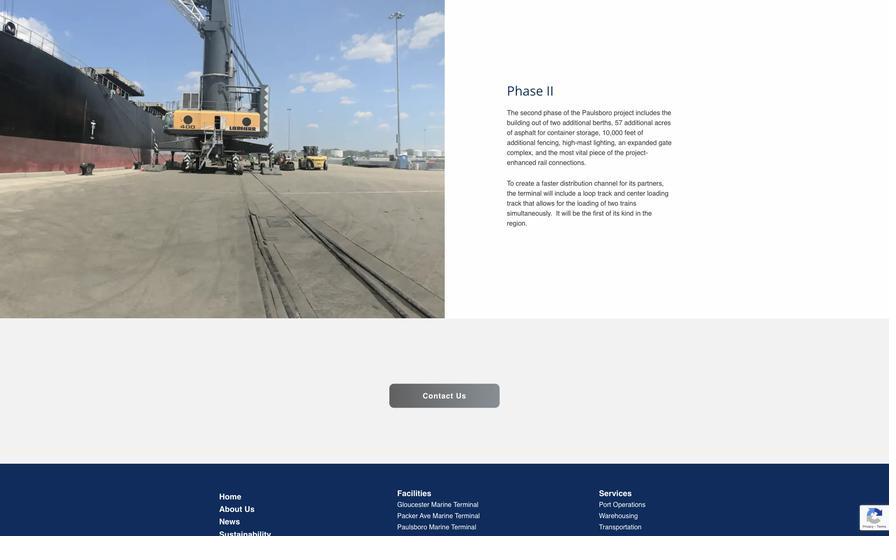 Task type: describe. For each thing, give the bounding box(es) containing it.
1 vertical spatial its
[[613, 210, 620, 218]]

the right be
[[582, 210, 591, 218]]

of up first
[[601, 200, 606, 208]]

storage,
[[577, 129, 601, 137]]

piece
[[590, 149, 606, 157]]

asphalt
[[515, 129, 536, 137]]

building
[[507, 119, 530, 127]]

distribution
[[560, 180, 593, 188]]

and inside the second phase of the paulsboro project includes the building out of two additional berths, 57 additional acres of asphalt for container storage, 10,000 feet of additional fencing, high-mast lighting, an expanded gate complex, and the most vital piece of the project- enhanced rail connections.
[[536, 149, 547, 157]]

vital
[[576, 149, 588, 157]]

2 vertical spatial terminal
[[451, 525, 476, 532]]

port
[[599, 502, 611, 509]]

simultaneously.
[[507, 210, 553, 218]]

phase
[[544, 109, 562, 117]]

center
[[627, 190, 646, 198]]

of up expanded
[[638, 129, 643, 137]]

1 vertical spatial will
[[562, 210, 571, 218]]

loop
[[583, 190, 596, 198]]

most
[[560, 149, 574, 157]]

rail
[[538, 159, 547, 167]]

1 vertical spatial a
[[578, 190, 582, 198]]

kind
[[622, 210, 634, 218]]

0 horizontal spatial loading
[[577, 200, 599, 208]]

in
[[636, 210, 641, 218]]

the right phase
[[571, 109, 580, 117]]

transportation
[[599, 525, 642, 532]]

of right first
[[606, 210, 611, 218]]

enhanced
[[507, 159, 536, 167]]

2 horizontal spatial additional
[[624, 119, 653, 127]]

0 horizontal spatial a
[[536, 180, 540, 188]]

0 vertical spatial terminal
[[454, 502, 479, 509]]

include
[[555, 190, 576, 198]]

the down include
[[566, 200, 576, 208]]

region.
[[507, 220, 528, 228]]

1 horizontal spatial its
[[629, 180, 636, 188]]

services
[[599, 489, 632, 498]]

port operations link
[[599, 502, 883, 510]]

gate
[[659, 139, 672, 147]]

1 vertical spatial marine
[[433, 513, 453, 521]]

about us link
[[6, 505, 290, 515]]

to
[[507, 180, 514, 188]]

for inside the second phase of the paulsboro project includes the building out of two additional berths, 57 additional acres of asphalt for container storage, 10,000 feet of additional fencing, high-mast lighting, an expanded gate complex, and the most vital piece of the project- enhanced rail connections.
[[538, 129, 546, 137]]

gloucester
[[397, 502, 430, 509]]

partners,
[[638, 180, 664, 188]]

0 horizontal spatial additional
[[507, 139, 536, 147]]

facilities
[[397, 489, 432, 498]]

packer
[[397, 513, 418, 521]]

second
[[520, 109, 542, 117]]

an
[[619, 139, 626, 147]]

project
[[614, 109, 634, 117]]

of down building
[[507, 129, 513, 137]]

terminal
[[518, 190, 542, 198]]

be
[[573, 210, 580, 218]]

us
[[245, 505, 255, 514]]

of right the out
[[543, 119, 549, 127]]

berths,
[[593, 119, 613, 127]]

1 horizontal spatial track
[[598, 190, 612, 198]]

operations
[[613, 502, 646, 509]]

57
[[615, 119, 623, 127]]

the down fencing,
[[549, 149, 558, 157]]

high-
[[563, 139, 577, 147]]

connections.
[[549, 159, 586, 167]]



Task type: vqa. For each thing, say whether or not it's contained in the screenshot.
two
yes



Task type: locate. For each thing, give the bounding box(es) containing it.
that
[[523, 200, 535, 208]]

acres
[[655, 119, 671, 127]]

two inside the second phase of the paulsboro project includes the building out of two additional berths, 57 additional acres of asphalt for container storage, 10,000 feet of additional fencing, high-mast lighting, an expanded gate complex, and the most vital piece of the project- enhanced rail connections.
[[550, 119, 561, 127]]

0 vertical spatial two
[[550, 119, 561, 127]]

1 vertical spatial two
[[608, 200, 619, 208]]

allows
[[536, 200, 555, 208]]

0 horizontal spatial for
[[538, 129, 546, 137]]

paulsboro inside facilities gloucester marine terminal packer ave marine terminal paulsboro marine terminal
[[397, 525, 427, 532]]

1 vertical spatial track
[[507, 200, 522, 208]]

for
[[538, 129, 546, 137], [620, 180, 627, 188], [557, 200, 565, 208]]

track left that
[[507, 200, 522, 208]]

transportation link
[[599, 525, 883, 533]]

services port operations warehousing transportation
[[599, 489, 646, 532]]

1 vertical spatial paulsboro
[[397, 525, 427, 532]]

additional up storage,
[[563, 119, 591, 127]]

2 vertical spatial for
[[557, 200, 565, 208]]

facilities gloucester marine terminal packer ave marine terminal paulsboro marine terminal
[[397, 489, 480, 532]]

channel
[[594, 180, 618, 188]]

will left be
[[562, 210, 571, 218]]

track
[[598, 190, 612, 198], [507, 200, 522, 208]]

1 vertical spatial loading
[[577, 200, 599, 208]]

and inside to create a faster distribution channel for its partners, the terminal will include a loop track and center loading track that allows for the loading of two trains simultaneously.  it will be the first of its kind in the region.
[[614, 190, 625, 198]]

of down the lighting,
[[607, 149, 613, 157]]

additional up feet
[[624, 119, 653, 127]]

0 horizontal spatial track
[[507, 200, 522, 208]]

the
[[507, 109, 519, 117]]

for down the out
[[538, 129, 546, 137]]

1 vertical spatial terminal
[[455, 513, 480, 521]]

0 vertical spatial loading
[[647, 190, 669, 198]]

1 horizontal spatial and
[[614, 190, 625, 198]]

and up trains
[[614, 190, 625, 198]]

a left loop
[[578, 190, 582, 198]]

and
[[536, 149, 547, 157], [614, 190, 625, 198]]

create
[[516, 180, 535, 188]]

1 horizontal spatial additional
[[563, 119, 591, 127]]

0 horizontal spatial and
[[536, 149, 547, 157]]

terminal up the "packer ave marine terminal" link
[[454, 502, 479, 509]]

feet
[[625, 129, 636, 137]]

additional up complex,
[[507, 139, 536, 147]]

0 vertical spatial paulsboro
[[582, 109, 612, 117]]

1 horizontal spatial loading
[[647, 190, 669, 198]]

track down channel at right top
[[598, 190, 612, 198]]

10,000
[[603, 129, 623, 137]]

the up the acres
[[662, 109, 672, 117]]

paulsboro down packer
[[397, 525, 427, 532]]

to create a faster distribution channel for its partners, the terminal will include a loop track and center loading track that allows for the loading of two trains simultaneously.  it will be the first of its kind in the region.
[[507, 180, 669, 228]]

will
[[544, 190, 553, 198], [562, 210, 571, 218]]

0 horizontal spatial its
[[613, 210, 620, 218]]

paulsboro marine terminal link
[[303, 525, 587, 533]]

two down phase
[[550, 119, 561, 127]]

for down include
[[557, 200, 565, 208]]

project-
[[626, 149, 648, 157]]

warehousing
[[599, 513, 638, 521]]

0 vertical spatial for
[[538, 129, 546, 137]]

mast
[[577, 139, 592, 147]]

1 vertical spatial and
[[614, 190, 625, 198]]

phase
[[507, 82, 543, 99]]

will down faster in the right of the page
[[544, 190, 553, 198]]

ave
[[420, 513, 431, 521]]

0 horizontal spatial will
[[544, 190, 553, 198]]

fencing,
[[537, 139, 561, 147]]

a
[[536, 180, 540, 188], [578, 190, 582, 198]]

0 vertical spatial and
[[536, 149, 547, 157]]

news
[[219, 518, 240, 527]]

paulsboro up the berths,
[[582, 109, 612, 117]]

loading down partners,
[[647, 190, 669, 198]]

home
[[219, 493, 241, 502]]

additional
[[563, 119, 591, 127], [624, 119, 653, 127], [507, 139, 536, 147]]

its up center
[[629, 180, 636, 188]]

for up center
[[620, 180, 627, 188]]

loading
[[647, 190, 669, 198], [577, 200, 599, 208]]

2 horizontal spatial for
[[620, 180, 627, 188]]

about
[[219, 505, 242, 514]]

0 vertical spatial marine
[[431, 502, 452, 509]]

gloucester marine terminal link
[[303, 502, 587, 510]]

0 vertical spatial will
[[544, 190, 553, 198]]

marine up the "packer ave marine terminal" link
[[431, 502, 452, 509]]

phase ii
[[507, 82, 554, 99]]

faster
[[542, 180, 559, 188]]

news link
[[6, 518, 290, 527]]

first
[[593, 210, 604, 218]]

0 horizontal spatial paulsboro
[[397, 525, 427, 532]]

its
[[629, 180, 636, 188], [613, 210, 620, 218]]

expanded
[[628, 139, 657, 147]]

and up rail
[[536, 149, 547, 157]]

terminal down gloucester marine terminal link
[[455, 513, 480, 521]]

0 vertical spatial its
[[629, 180, 636, 188]]

the second phase of the paulsboro project includes the building out of two additional berths, 57 additional acres of asphalt for container storage, 10,000 feet of additional fencing, high-mast lighting, an expanded gate complex, and the most vital piece of the project- enhanced rail connections.
[[507, 109, 672, 167]]

paulsboro
[[582, 109, 612, 117], [397, 525, 427, 532]]

1 horizontal spatial two
[[608, 200, 619, 208]]

of right phase
[[564, 109, 569, 117]]

home link
[[6, 493, 290, 502]]

a left faster in the right of the page
[[536, 180, 540, 188]]

includes
[[636, 109, 660, 117]]

0 vertical spatial a
[[536, 180, 540, 188]]

loading down loop
[[577, 200, 599, 208]]

the down to
[[507, 190, 516, 198]]

packer ave marine terminal link
[[303, 513, 587, 521]]

paulsboro inside the second phase of the paulsboro project includes the building out of two additional berths, 57 additional acres of asphalt for container storage, 10,000 feet of additional fencing, high-mast lighting, an expanded gate complex, and the most vital piece of the project- enhanced rail connections.
[[582, 109, 612, 117]]

of
[[564, 109, 569, 117], [543, 119, 549, 127], [507, 129, 513, 137], [638, 129, 643, 137], [607, 149, 613, 157], [601, 200, 606, 208], [606, 210, 611, 218]]

marine down the "packer ave marine terminal" link
[[429, 525, 450, 532]]

complex,
[[507, 149, 534, 157]]

the down an
[[615, 149, 624, 157]]

lighting,
[[594, 139, 617, 147]]

two
[[550, 119, 561, 127], [608, 200, 619, 208]]

trains
[[620, 200, 637, 208]]

0 horizontal spatial two
[[550, 119, 561, 127]]

out
[[532, 119, 541, 127]]

marine
[[431, 502, 452, 509], [433, 513, 453, 521], [429, 525, 450, 532]]

terminal
[[454, 502, 479, 509], [455, 513, 480, 521], [451, 525, 476, 532]]

0 vertical spatial track
[[598, 190, 612, 198]]

1 horizontal spatial paulsboro
[[582, 109, 612, 117]]

the
[[571, 109, 580, 117], [662, 109, 672, 117], [549, 149, 558, 157], [615, 149, 624, 157], [507, 190, 516, 198], [566, 200, 576, 208], [582, 210, 591, 218], [643, 210, 652, 218]]

1 horizontal spatial for
[[557, 200, 565, 208]]

2 vertical spatial marine
[[429, 525, 450, 532]]

its left kind
[[613, 210, 620, 218]]

1 horizontal spatial a
[[578, 190, 582, 198]]

container
[[547, 129, 575, 137]]

home about us news
[[219, 493, 255, 527]]

two left trains
[[608, 200, 619, 208]]

two inside to create a faster distribution channel for its partners, the terminal will include a loop track and center loading track that allows for the loading of two trains simultaneously.  it will be the first of its kind in the region.
[[608, 200, 619, 208]]

terminal down the "packer ave marine terminal" link
[[451, 525, 476, 532]]

ii
[[547, 82, 554, 99]]

warehousing link
[[599, 513, 883, 521]]

the right in
[[643, 210, 652, 218]]

1 vertical spatial for
[[620, 180, 627, 188]]

1 horizontal spatial will
[[562, 210, 571, 218]]

marine down gloucester marine terminal link
[[433, 513, 453, 521]]



